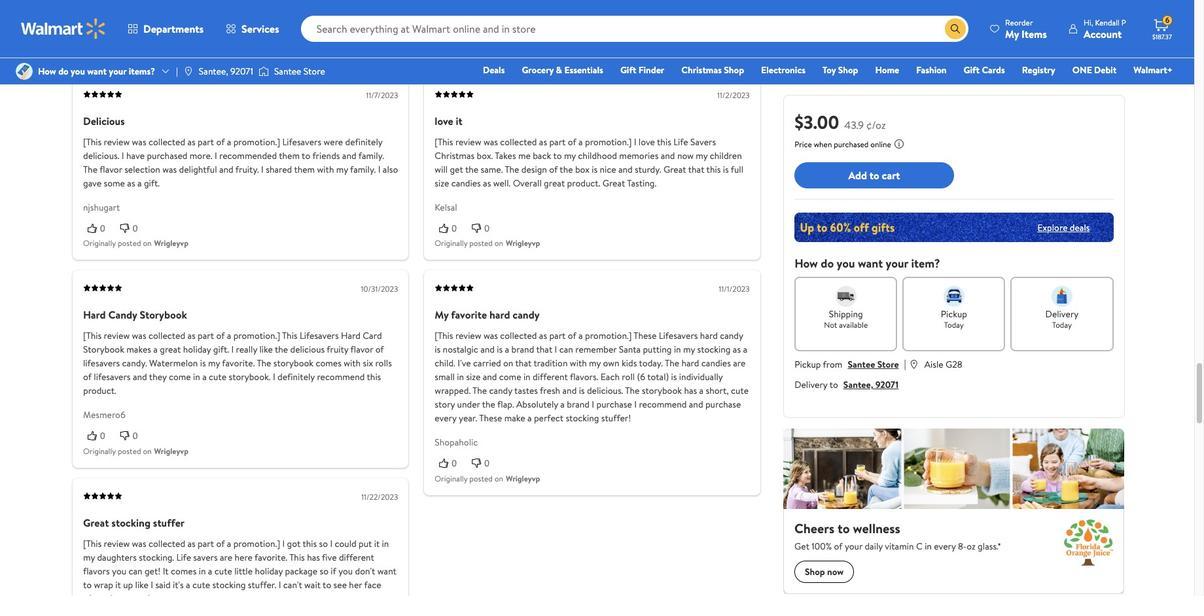 Task type: locate. For each thing, give the bounding box(es) containing it.
lifesavers for hard candy storybook
[[300, 329, 339, 342]]

home
[[876, 64, 900, 77]]

the
[[465, 163, 478, 176], [560, 163, 573, 176], [275, 343, 288, 356], [482, 398, 495, 411]]

0 vertical spatial product.
[[567, 176, 600, 190]]

wrapped.
[[435, 384, 471, 397]]

1 horizontal spatial pickup
[[941, 308, 968, 321]]

life inside [this review was collected as part of a promotion.] i got this so i could put it in my daughters stocking. life savers are here favorite. this has five different flavors you can get! it comes in a cute little holiday package so if you don't want to wrap it up like i said it's a cute stocking stuffer. i can't wait to see her face when she opens hers.
[[176, 551, 191, 564]]

1 vertical spatial product.
[[83, 384, 116, 397]]

perfect
[[534, 412, 564, 425]]

review up daughters
[[104, 537, 129, 550]]

1 horizontal spatial size
[[466, 371, 481, 384]]

1 vertical spatial love
[[639, 135, 655, 148]]

review for hard candy storybook
[[104, 329, 129, 342]]

2 list item from the left
[[130, 18, 181, 39]]

comes inside [this review was collected as part of a promotion.] i got this so i could put it in my daughters stocking. life savers are here favorite. this has five different flavors you can get! it comes in a cute little holiday package so if you don't want to wrap it up like i said it's a cute stocking stuffer. i can't wait to see her face when she opens hers.
[[171, 565, 196, 578]]

 image left santee, 92071
[[183, 66, 194, 77]]

how for how do you want your items?
[[38, 65, 56, 78]]

 image down walmart image
[[16, 63, 33, 80]]

make
[[504, 412, 525, 425]]

deals link
[[477, 63, 511, 77]]

savers
[[691, 135, 716, 148]]

1 vertical spatial so
[[320, 565, 328, 578]]

a inside [this review was collected as part of a promotion.] i love this life savers christmas box. takes me back to my childhood memories and now my children will get the same. the design of the box is nice and sturdy. great that this is full size candies as well. overall great product. great tasting.
[[579, 135, 583, 148]]

this
[[282, 329, 297, 342], [289, 551, 305, 564]]

my inside [this review was collected as part of a promotion.] this lifesavers hard card storybook makes a great holiday gift. i really like the delicious fruity flavor of lifesavers candy. watermelon is my favorite. the storybook comes with six rolls of lifesavers and they come in a cute storybook. i definitely recommend this product.
[[208, 357, 220, 370]]

deals
[[1071, 221, 1091, 234]]

0 horizontal spatial purchase
[[597, 398, 632, 411]]

that down now
[[688, 163, 705, 176]]

walmart+
[[1134, 64, 1173, 77]]

originally posted on wrigleyvp down 'shopaholic'
[[435, 473, 540, 484]]

part for love it
[[549, 135, 566, 148]]

the right get
[[465, 163, 478, 176]]

now
[[677, 149, 694, 162]]

recommend inside [this review was collected as part of a promotion.] these lifesavers hard candy is nostalgic and is a brand that i can remember santa putting in my stocking as a child. i've carried on that tradition with my own kids today.    the hard candies are small in size and come in different flavors. each roll (6 total) is individually wrapped. the candy tastes fresh and is delicious.    the storybook has a short, cute story under the flap.    absolutely a brand i purchase i recommend and purchase every year. these make a perfect stocking stuffer!
[[639, 398, 687, 411]]

0 vertical spatial favorite.
[[222, 357, 255, 370]]

njshugart
[[83, 201, 120, 214]]

delivery
[[1046, 308, 1079, 321], [795, 378, 828, 392]]

on for hard candy storybook
[[143, 445, 151, 457]]

face
[[364, 578, 381, 592]]

promotion.] up really
[[233, 329, 280, 342]]

1 gift from the left
[[621, 64, 637, 77]]

i up tradition
[[555, 343, 557, 356]]

review inside [this review was collected as part of a promotion.] this lifesavers hard card storybook makes a great holiday gift. i really like the delicious fruity flavor of lifesavers candy. watermelon is my favorite. the storybook comes with six rolls of lifesavers and they come in a cute storybook. i definitely recommend this product.
[[104, 329, 129, 342]]

1 horizontal spatial when
[[814, 139, 833, 150]]

posted for delicious
[[118, 238, 141, 249]]

items
[[1022, 27, 1048, 41]]

taste
[[80, 22, 101, 35]]

1 horizontal spatial list item
[[130, 18, 181, 39]]

small
[[435, 371, 455, 384]]

[this inside [this review was collected as part of a promotion.] lifesavers were definitely delicious. i have purchased more. i recommended them to friends and family. the flavor selection was delightful and fruity. i shared them with my family. i also gave some as a gift.
[[83, 135, 101, 148]]

i right "storybook."
[[273, 371, 275, 384]]

 image
[[259, 65, 269, 78]]

the up the gave
[[83, 163, 97, 176]]

were
[[324, 135, 343, 148]]

1 horizontal spatial gift.
[[213, 343, 229, 356]]

part for hard candy storybook
[[198, 329, 214, 342]]

and left now
[[661, 149, 675, 162]]

this right got
[[302, 537, 317, 550]]

review for great stocking stuffer
[[104, 537, 129, 550]]

0 horizontal spatial store
[[304, 65, 325, 78]]

lifesavers for my favorite hard candy
[[659, 329, 698, 342]]

flavor up six
[[350, 343, 373, 356]]

comes for hard candy storybook
[[316, 357, 341, 370]]

cart
[[882, 168, 901, 183]]

was for hard candy storybook
[[132, 329, 146, 342]]

0 vertical spatial want
[[87, 65, 107, 78]]

different
[[533, 371, 568, 384], [339, 551, 374, 564]]

hard left the candy
[[83, 308, 106, 322]]

shop for toy shop
[[839, 64, 859, 77]]

my down savers
[[696, 149, 708, 162]]

flavor inside [this review was collected as part of a promotion.] this lifesavers hard card storybook makes a great holiday gift. i really like the delicious fruity flavor of lifesavers candy. watermelon is my favorite. the storybook comes with six rolls of lifesavers and they come in a cute storybook. i definitely recommend this product.
[[350, 343, 373, 356]]

1 horizontal spatial delicious.
[[587, 384, 623, 397]]

like inside [this review was collected as part of a promotion.] i got this so i could put it in my daughters stocking. life savers are here favorite. this has five different flavors you can get! it comes in a cute little holiday package so if you don't want to wrap it up like i said it's a cute stocking stuffer. i can't wait to see her face when she opens hers.
[[135, 578, 148, 592]]

1 vertical spatial delivery
[[795, 378, 828, 392]]

review inside [this review was collected as part of a promotion.] i love this life savers christmas box. takes me back to my childhood memories and now my children will get the same. the design of the box is nice and sturdy. great that this is full size candies as well. overall great product. great tasting.
[[455, 135, 481, 148]]

purchase down short,
[[706, 398, 741, 411]]

like right really
[[259, 343, 273, 356]]

with left six
[[344, 357, 361, 370]]

0 vertical spatial comes
[[316, 357, 341, 370]]

0 vertical spatial santee,
[[199, 65, 228, 78]]

pickup for pickup from santee store |
[[795, 358, 821, 371]]

my up flavors
[[83, 551, 95, 564]]

flavors.
[[570, 371, 598, 384]]

1 horizontal spatial flavor
[[350, 343, 373, 356]]

pickup inside pickup from santee store |
[[795, 358, 821, 371]]

kids
[[141, 22, 157, 35]]

1 shop from the left
[[724, 64, 745, 77]]

1 vertical spatial do
[[821, 255, 834, 272]]

0 horizontal spatial great
[[83, 516, 109, 530]]

1 horizontal spatial want
[[377, 565, 396, 578]]

1 vertical spatial size
[[466, 371, 481, 384]]

my inside [this review was collected as part of a promotion.] lifesavers were definitely delicious. i have purchased more. i recommended them to friends and family. the flavor selection was delightful and fruity. i shared them with my family. i also gave some as a gift.
[[336, 163, 348, 176]]

0 vertical spatial it
[[456, 114, 463, 128]]

great down design
[[544, 176, 565, 190]]

is up carried
[[497, 343, 503, 356]]

part inside [this review was collected as part of a promotion.] i got this so i could put it in my daughters stocking. life savers are here favorite. this has five different flavors you can get! it comes in a cute little holiday package so if you don't want to wrap it up like i said it's a cute stocking stuffer. i can't wait to see her face when she opens hers.
[[198, 537, 214, 550]]

0 horizontal spatial with
[[317, 163, 334, 176]]

review up nostalgic at the left bottom of the page
[[455, 329, 481, 342]]

0 horizontal spatial like
[[135, 578, 148, 592]]

are inside [this review was collected as part of a promotion.] these lifesavers hard candy is nostalgic and is a brand that i can remember santa putting in my stocking as a child. i've carried on that tradition with my own kids today.    the hard candies are small in size and come in different flavors. each roll (6 total) is individually wrapped. the candy tastes fresh and is delicious.    the storybook has a short, cute story under the flap.    absolutely a brand i purchase i recommend and purchase every year. these make a perfect stocking stuffer!
[[733, 357, 746, 370]]

1 horizontal spatial  image
[[183, 66, 194, 77]]

0 vertical spatial this
[[282, 329, 297, 342]]

was inside [this review was collected as part of a promotion.] this lifesavers hard card storybook makes a great holiday gift. i really like the delicious fruity flavor of lifesavers candy. watermelon is my favorite. the storybook comes with six rolls of lifesavers and they come in a cute storybook. i definitely recommend this product.
[[132, 329, 146, 342]]

rolls
[[375, 357, 392, 370]]

the left the 'delicious'
[[275, 343, 288, 356]]

1 vertical spatial santee
[[848, 358, 876, 371]]

11/1/2023
[[719, 283, 750, 295]]

part up watermelon
[[198, 329, 214, 342]]

collected up selection
[[148, 135, 185, 148]]

0 horizontal spatial come
[[169, 371, 191, 384]]

of
[[216, 135, 225, 148], [568, 135, 576, 148], [549, 163, 558, 176], [216, 329, 225, 342], [568, 329, 576, 342], [375, 343, 384, 356], [83, 371, 91, 384], [216, 537, 225, 550]]

was for my favorite hard candy
[[484, 329, 498, 342]]

1 vertical spatial has
[[307, 551, 320, 564]]

gift. inside [this review was collected as part of a promotion.] lifesavers were definitely delicious. i have purchased more. i recommended them to friends and family. the flavor selection was delightful and fruity. i shared them with my family. i also gave some as a gift.
[[144, 176, 160, 190]]

with inside [this review was collected as part of a promotion.] these lifesavers hard candy is nostalgic and is a brand that i can remember santa putting in my stocking as a child. i've carried on that tradition with my own kids today.    the hard candies are small in size and come in different flavors. each roll (6 total) is individually wrapped. the candy tastes fresh and is delicious.    the storybook has a short, cute story under the flap.    absolutely a brand i purchase i recommend and purchase every year. these make a perfect stocking stuffer!
[[570, 357, 587, 370]]

stocking
[[697, 343, 731, 356], [566, 412, 599, 425], [111, 516, 150, 530], [212, 578, 246, 592]]

want down taste (5) in the left of the page
[[87, 65, 107, 78]]

delicious. inside [this review was collected as part of a promotion.] lifesavers were definitely delicious. i have purchased more. i recommended them to friends and family. the flavor selection was delightful and fruity. i shared them with my family. i also gave some as a gift.
[[83, 149, 119, 162]]

brand up tradition
[[511, 343, 534, 356]]

was up makes
[[132, 329, 146, 342]]

0 horizontal spatial how
[[38, 65, 56, 78]]

1 vertical spatial storybook
[[642, 384, 682, 397]]

1 vertical spatial |
[[905, 357, 907, 371]]

delivery down from
[[795, 378, 828, 392]]

0 horizontal spatial has
[[307, 551, 320, 564]]

i down roll in the bottom right of the page
[[634, 398, 637, 411]]

0 horizontal spatial different
[[339, 551, 374, 564]]

storybook right the candy
[[139, 308, 187, 322]]

recommend
[[317, 371, 365, 384], [639, 398, 687, 411]]

1 vertical spatial can
[[128, 565, 142, 578]]

1 vertical spatial your
[[886, 255, 909, 272]]

i inside [this review was collected as part of a promotion.] i love this life savers christmas box. takes me back to my childhood memories and now my children will get the same. the design of the box is nice and sturdy. great that this is full size candies as well. overall great product. great tasting.
[[634, 135, 637, 148]]

to inside [this review was collected as part of a promotion.] lifesavers were definitely delicious. i have purchased more. i recommended them to friends and family. the flavor selection was delightful and fruity. i shared them with my family. i also gave some as a gift.
[[302, 149, 310, 162]]

1 list item from the left
[[70, 18, 125, 39]]

size down i've
[[466, 371, 481, 384]]

i up hers.
[[150, 578, 153, 592]]

do for how do you want your items?
[[58, 65, 69, 78]]

0 horizontal spatial recommend
[[317, 371, 365, 384]]

1 horizontal spatial your
[[886, 255, 909, 272]]

pickup
[[941, 308, 968, 321], [795, 358, 821, 371]]

carried
[[473, 357, 501, 370]]

are inside [this review was collected as part of a promotion.] i got this so i could put it in my daughters stocking. life savers are here favorite. this has five different flavors you can get! it comes in a cute little holiday package so if you don't want to wrap it up like i said it's a cute stocking stuffer. i can't wait to see her face when she opens hers.
[[220, 551, 232, 564]]

lifesavers inside [this review was collected as part of a promotion.] lifesavers were definitely delicious. i have purchased more. i recommended them to friends and family. the flavor selection was delightful and fruity. i shared them with my family. i also gave some as a gift.
[[282, 135, 321, 148]]

this inside [this review was collected as part of a promotion.] i got this so i could put it in my daughters stocking. life savers are here favorite. this has five different flavors you can get! it comes in a cute little holiday package so if you don't want to wrap it up like i said it's a cute stocking stuffer. i can't wait to see her face when she opens hers.
[[289, 551, 305, 564]]

1 horizontal spatial candies
[[702, 357, 731, 370]]

0 horizontal spatial definitely
[[277, 371, 315, 384]]

gift. down selection
[[144, 176, 160, 190]]

originally posted on wrigleyvp down "njshugart"
[[83, 238, 188, 249]]

0 horizontal spatial  image
[[16, 63, 33, 80]]

1 vertical spatial favorite.
[[254, 551, 287, 564]]

43.9
[[845, 118, 864, 132]]

collected up watermelon
[[148, 329, 185, 342]]

different up don't
[[339, 551, 374, 564]]

promotion.] up recommended on the left
[[233, 135, 280, 148]]

santee
[[274, 65, 302, 78], [848, 358, 876, 371]]

this up the 'delicious'
[[282, 329, 297, 342]]

storybook inside [this review was collected as part of a promotion.] this lifesavers hard card storybook makes a great holiday gift. i really like the delicious fruity flavor of lifesavers candy. watermelon is my favorite. the storybook comes with six rolls of lifesavers and they come in a cute storybook. i definitely recommend this product.
[[83, 343, 124, 356]]

you up intent image for shipping
[[837, 255, 856, 272]]

promotion.] inside [this review was collected as part of a promotion.] this lifesavers hard card storybook makes a great holiday gift. i really like the delicious fruity flavor of lifesavers candy. watermelon is my favorite. the storybook comes with six rolls of lifesavers and they come in a cute storybook. i definitely recommend this product.
[[233, 329, 280, 342]]

life left the savers
[[176, 551, 191, 564]]

1 come from the left
[[169, 371, 191, 384]]

want for items?
[[87, 65, 107, 78]]

my left the items
[[1006, 27, 1020, 41]]

said
[[155, 578, 170, 592]]

takes
[[495, 149, 516, 162]]

like inside [this review was collected as part of a promotion.] this lifesavers hard card storybook makes a great holiday gift. i really like the delicious fruity flavor of lifesavers candy. watermelon is my favorite. the storybook comes with six rolls of lifesavers and they come in a cute storybook. i definitely recommend this product.
[[259, 343, 273, 356]]

favorite. inside [this review was collected as part of a promotion.] this lifesavers hard card storybook makes a great holiday gift. i really like the delicious fruity flavor of lifesavers candy. watermelon is my favorite. the storybook comes with six rolls of lifesavers and they come in a cute storybook. i definitely recommend this product.
[[222, 357, 255, 370]]

lifesavers up friends
[[282, 135, 321, 148]]

the inside [this review was collected as part of a promotion.] lifesavers were definitely delicious. i have purchased more. i recommended them to friends and family. the flavor selection was delightful and fruity. i shared them with my family. i also gave some as a gift.
[[83, 163, 97, 176]]

is up child.
[[435, 343, 441, 356]]

0 vertical spatial pickup
[[941, 308, 968, 321]]

list item containing kids
[[130, 18, 181, 39]]

0 vertical spatial delivery
[[1046, 308, 1079, 321]]

0 vertical spatial that
[[688, 163, 705, 176]]

1 so from the top
[[319, 537, 328, 550]]

cute inside [this review was collected as part of a promotion.] this lifesavers hard card storybook makes a great holiday gift. i really like the delicious fruity flavor of lifesavers candy. watermelon is my favorite. the storybook comes with six rolls of lifesavers and they come in a cute storybook. i definitely recommend this product.
[[209, 371, 226, 384]]

0 horizontal spatial today
[[945, 320, 964, 331]]

santee,
[[199, 65, 228, 78], [844, 378, 874, 392]]

as inside [this review was collected as part of a promotion.] i got this so i could put it in my daughters stocking. life savers are here favorite. this has five different flavors you can get! it comes in a cute little holiday package so if you don't want to wrap it up like i said it's a cute stocking stuffer. i can't wait to see her face when she opens hers.
[[187, 537, 195, 550]]

1 vertical spatial delicious.
[[587, 384, 623, 397]]

originally down "njshugart"
[[83, 238, 116, 249]]

purchased down 43.9
[[834, 139, 869, 150]]

0 vertical spatial so
[[319, 537, 328, 550]]

0 horizontal spatial gift
[[621, 64, 637, 77]]

product. down box
[[567, 176, 600, 190]]

recommended
[[219, 149, 277, 162]]

collected for great stocking stuffer
[[148, 537, 185, 550]]

from
[[824, 358, 843, 371]]

1 today from the left
[[945, 320, 964, 331]]

2 gift from the left
[[964, 64, 980, 77]]

flavors
[[83, 565, 109, 578]]

part up back at left
[[549, 135, 566, 148]]

0 horizontal spatial storybook
[[83, 343, 124, 356]]

them right the shared
[[294, 163, 315, 176]]

when inside [this review was collected as part of a promotion.] i got this so i could put it in my daughters stocking. life savers are here favorite. this has five different flavors you can get! it comes in a cute little holiday package so if you don't want to wrap it up like i said it's a cute stocking stuffer. i can't wait to see her face when she opens hers.
[[83, 592, 104, 597]]

flap.
[[497, 398, 514, 411]]

1 horizontal spatial store
[[878, 358, 899, 371]]

collected inside [this review was collected as part of a promotion.] lifesavers were definitely delicious. i have purchased more. i recommended them to friends and family. the flavor selection was delightful and fruity. i shared them with my family. i also gave some as a gift.
[[148, 135, 185, 148]]

candy
[[513, 308, 540, 322], [720, 329, 743, 342], [489, 384, 512, 397]]

2 shop from the left
[[839, 64, 859, 77]]

review inside [this review was collected as part of a promotion.] these lifesavers hard candy is nostalgic and is a brand that i can remember santa putting in my stocking as a child. i've carried on that tradition with my own kids today.    the hard candies are small in size and come in different flavors. each roll (6 total) is individually wrapped. the candy tastes fresh and is delicious.    the storybook has a short, cute story under the flap.    absolutely a brand i purchase i recommend and purchase every year. these make a perfect stocking stuffer!
[[455, 329, 481, 342]]

delicious. inside [this review was collected as part of a promotion.] these lifesavers hard candy is nostalgic and is a brand that i can remember santa putting in my stocking as a child. i've carried on that tradition with my own kids today.    the hard candies are small in size and come in different flavors. each roll (6 total) is individually wrapped. the candy tastes fresh and is delicious.    the storybook has a short, cute story under the flap.    absolutely a brand i purchase i recommend and purchase every year. these make a perfect stocking stuffer!
[[587, 384, 623, 397]]

purchased
[[834, 139, 869, 150], [147, 149, 187, 162]]

1 horizontal spatial shop
[[839, 64, 859, 77]]

92071 down santee store button
[[876, 378, 899, 392]]

box
[[575, 163, 590, 176]]

1 vertical spatial santee,
[[844, 378, 874, 392]]

originally down 'kelsal' at the top left of the page
[[435, 238, 468, 249]]

of inside [this review was collected as part of a promotion.] lifesavers were definitely delicious. i have purchased more. i recommended them to friends and family. the flavor selection was delightful and fruity. i shared them with my family. i also gave some as a gift.
[[216, 135, 225, 148]]

promotion.] inside [this review was collected as part of a promotion.] lifesavers were definitely delicious. i have purchased more. i recommended them to friends and family. the flavor selection was delightful and fruity. i shared them with my family. i also gave some as a gift.
[[233, 135, 280, 148]]

1 vertical spatial candies
[[702, 357, 731, 370]]

storybook inside [this review was collected as part of a promotion.] these lifesavers hard candy is nostalgic and is a brand that i can remember santa putting in my stocking as a child. i've carried on that tradition with my own kids today.    the hard candies are small in size and come in different flavors. each roll (6 total) is individually wrapped. the candy tastes fresh and is delicious.    the storybook has a short, cute story under the flap.    absolutely a brand i purchase i recommend and purchase every year. these make a perfect stocking stuffer!
[[642, 384, 682, 397]]

today inside delivery today
[[1053, 320, 1073, 331]]

come down watermelon
[[169, 371, 191, 384]]

posted for love it
[[469, 238, 493, 249]]

can inside [this review was collected as part of a promotion.] i got this so i could put it in my daughters stocking. life savers are here favorite. this has five different flavors you can get! it comes in a cute little holiday package so if you don't want to wrap it up like i said it's a cute stocking stuffer. i can't wait to see her face when she opens hers.
[[128, 565, 142, 578]]

pickup left from
[[795, 358, 821, 371]]

recommend down fruity
[[317, 371, 365, 384]]

different inside [this review was collected as part of a promotion.] i got this so i could put it in my daughters stocking. life savers are here favorite. this has five different flavors you can get! it comes in a cute little holiday package so if you don't want to wrap it up like i said it's a cute stocking stuffer. i can't wait to see her face when she opens hers.
[[339, 551, 374, 564]]

1 horizontal spatial gift
[[964, 64, 980, 77]]

1 horizontal spatial do
[[821, 255, 834, 272]]

family. up also
[[358, 149, 384, 162]]

storybook down total)
[[642, 384, 682, 397]]

posted for hard candy storybook
[[118, 445, 141, 457]]

lifesavers inside [this review was collected as part of a promotion.] these lifesavers hard candy is nostalgic and is a brand that i can remember santa putting in my stocking as a child. i've carried on that tradition with my own kids today.    the hard candies are small in size and come in different flavors. each roll (6 total) is individually wrapped. the candy tastes fresh and is delicious.    the storybook has a short, cute story under the flap.    absolutely a brand i purchase i recommend and purchase every year. these make a perfect stocking stuffer!
[[659, 329, 698, 342]]

love inside [this review was collected as part of a promotion.] i love this life savers christmas box. takes me back to my childhood memories and now my children will get the same. the design of the box is nice and sturdy. great that this is full size candies as well. overall great product. great tasting.
[[639, 135, 655, 148]]

family.
[[358, 149, 384, 162], [350, 163, 376, 176]]

as up the savers
[[187, 537, 195, 550]]

0 vertical spatial 92071
[[231, 65, 253, 78]]

0 vertical spatial your
[[109, 65, 127, 78]]

comes down fruity
[[316, 357, 341, 370]]

11/7/2023
[[366, 89, 398, 101]]

memories
[[619, 149, 659, 162]]

kids (3)
[[141, 22, 171, 35]]

1 horizontal spatial today
[[1053, 320, 1073, 331]]

2 today from the left
[[1053, 320, 1073, 331]]

[this review was collected as part of a promotion.] i love this life savers christmas box. takes me back to my childhood memories and now my children will get the same. the design of the box is nice and sturdy. great that this is full size candies as well. overall great product. great tasting.
[[435, 135, 744, 190]]

is down flavors.
[[579, 384, 585, 397]]

to left wrap
[[83, 578, 91, 592]]

collected inside [this review was collected as part of a promotion.] these lifesavers hard candy is nostalgic and is a brand that i can remember santa putting in my stocking as a child. i've carried on that tradition with my own kids today.    the hard candies are small in size and come in different flavors. each roll (6 total) is individually wrapped. the candy tastes fresh and is delicious.    the storybook has a short, cute story under the flap.    absolutely a brand i purchase i recommend and purchase every year. these make a perfect stocking stuffer!
[[500, 329, 537, 342]]

recommend down total)
[[639, 398, 687, 411]]

[this up nostalgic at the left bottom of the page
[[435, 329, 453, 342]]

opens
[[122, 592, 145, 597]]

[this for love it
[[435, 135, 453, 148]]

part inside [this review was collected as part of a promotion.] lifesavers were definitely delicious. i have purchased more. i recommended them to friends and family. the flavor selection was delightful and fruity. i shared them with my family. i also gave some as a gift.
[[198, 135, 214, 148]]

do
[[58, 65, 69, 78], [821, 255, 834, 272]]

and
[[342, 149, 356, 162], [661, 149, 675, 162], [219, 163, 233, 176], [618, 163, 633, 176], [480, 343, 495, 356], [133, 371, 147, 384], [483, 371, 497, 384], [563, 384, 577, 397], [689, 398, 703, 411]]

purchase
[[597, 398, 632, 411], [706, 398, 741, 411]]

review inside [this review was collected as part of a promotion.] lifesavers were definitely delicious. i have purchased more. i recommended them to friends and family. the flavor selection was delightful and fruity. i shared them with my family. i also gave some as a gift.
[[104, 135, 129, 148]]

0 vertical spatial hard
[[489, 308, 510, 322]]

originally down mesmero6
[[83, 445, 116, 457]]

collected for my favorite hard candy
[[500, 329, 537, 342]]

0 vertical spatial delicious.
[[83, 149, 119, 162]]

collected inside [this review was collected as part of a promotion.] i got this so i could put it in my daughters stocking. life savers are here favorite. this has five different flavors you can get! it comes in a cute little holiday package so if you don't want to wrap it up like i said it's a cute stocking stuffer. i can't wait to see her face when she opens hers.
[[148, 537, 185, 550]]

holiday inside [this review was collected as part of a promotion.] this lifesavers hard card storybook makes a great holiday gift. i really like the delicious fruity flavor of lifesavers candy. watermelon is my favorite. the storybook comes with six rolls of lifesavers and they come in a cute storybook. i definitely recommend this product.
[[183, 343, 211, 356]]

purchased inside [this review was collected as part of a promotion.] lifesavers were definitely delicious. i have purchased more. i recommended them to friends and family. the flavor selection was delightful and fruity. i shared them with my family. i also gave some as a gift.
[[147, 149, 187, 162]]

with for hard candy storybook
[[344, 357, 361, 370]]

this down got
[[289, 551, 305, 564]]

1 vertical spatial that
[[536, 343, 552, 356]]

[this inside [this review was collected as part of a promotion.] this lifesavers hard card storybook makes a great holiday gift. i really like the delicious fruity flavor of lifesavers candy. watermelon is my favorite. the storybook comes with six rolls of lifesavers and they come in a cute storybook. i definitely recommend this product.
[[83, 329, 101, 342]]

0 horizontal spatial pickup
[[795, 358, 821, 371]]

will
[[435, 163, 448, 176]]

1 horizontal spatial it
[[374, 537, 380, 550]]

stocking down little
[[212, 578, 246, 592]]

great inside [this review was collected as part of a promotion.] i love this life savers christmas box. takes me back to my childhood memories and now my children will get the same. the design of the box is nice and sturdy. great that this is full size candies as well. overall great product. great tasting.
[[544, 176, 565, 190]]

1 vertical spatial great
[[160, 343, 181, 356]]

promotion.] inside [this review was collected as part of a promotion.] i got this so i could put it in my daughters stocking. life savers are here favorite. this has five different flavors you can get! it comes in a cute little holiday package so if you don't want to wrap it up like i said it's a cute stocking stuffer. i can't wait to see her face when she opens hers.
[[233, 537, 280, 550]]

makes
[[126, 343, 151, 356]]

0 vertical spatial christmas
[[682, 64, 722, 77]]

lifesavers
[[83, 357, 120, 370], [94, 371, 130, 384]]

hard inside [this review was collected as part of a promotion.] this lifesavers hard card storybook makes a great holiday gift. i really like the delicious fruity flavor of lifesavers candy. watermelon is my favorite. the storybook comes with six rolls of lifesavers and they come in a cute storybook. i definitely recommend this product.
[[341, 329, 360, 342]]

debit
[[1095, 64, 1117, 77]]

1 vertical spatial brand
[[567, 398, 590, 411]]

toy shop link
[[817, 63, 865, 77]]

lifesavers left candy.
[[83, 357, 120, 370]]

0 vertical spatial can
[[559, 343, 573, 356]]

was inside [this review was collected as part of a promotion.] i got this so i could put it in my daughters stocking. life savers are here favorite. this has five different flavors you can get! it comes in a cute little holiday package so if you don't want to wrap it up like i said it's a cute stocking stuffer. i can't wait to see her face when she opens hers.
[[132, 537, 146, 550]]

0 horizontal spatial comes
[[171, 565, 196, 578]]

and inside [this review was collected as part of a promotion.] this lifesavers hard card storybook makes a great holiday gift. i really like the delicious fruity flavor of lifesavers candy. watermelon is my favorite. the storybook comes with six rolls of lifesavers and they come in a cute storybook. i definitely recommend this product.
[[133, 371, 147, 384]]

was inside [this review was collected as part of a promotion.] these lifesavers hard candy is nostalgic and is a brand that i can remember santa putting in my stocking as a child. i've carried on that tradition with my own kids today.    the hard candies are small in size and come in different flavors. each roll (6 total) is individually wrapped. the candy tastes fresh and is delicious.    the storybook has a short, cute story under the flap.    absolutely a brand i purchase i recommend and purchase every year. these make a perfect stocking stuffer!
[[484, 329, 498, 342]]

how for how do you want your item?
[[795, 255, 818, 272]]

with inside [this review was collected as part of a promotion.] lifesavers were definitely delicious. i have purchased more. i recommended them to friends and family. the flavor selection was delightful and fruity. i shared them with my family. i also gave some as a gift.
[[317, 163, 334, 176]]

1 horizontal spatial come
[[499, 371, 521, 384]]

come inside [this review was collected as part of a promotion.] this lifesavers hard card storybook makes a great holiday gift. i really like the delicious fruity flavor of lifesavers candy. watermelon is my favorite. the storybook comes with six rolls of lifesavers and they come in a cute storybook. i definitely recommend this product.
[[169, 371, 191, 384]]

your left items?
[[109, 65, 127, 78]]

comes
[[316, 357, 341, 370], [171, 565, 196, 578]]

kendall
[[1096, 17, 1120, 28]]

list item
[[70, 18, 125, 39], [130, 18, 181, 39]]

1 purchase from the left
[[597, 398, 632, 411]]

1 vertical spatial comes
[[171, 565, 196, 578]]

gift for gift finder
[[621, 64, 637, 77]]

0 horizontal spatial delivery
[[795, 378, 828, 392]]

more.
[[189, 149, 212, 162]]

in inside [this review was collected as part of a promotion.] this lifesavers hard card storybook makes a great holiday gift. i really like the delicious fruity flavor of lifesavers candy. watermelon is my favorite. the storybook comes with six rolls of lifesavers and they come in a cute storybook. i definitely recommend this product.
[[193, 371, 200, 384]]

i up memories
[[634, 135, 637, 148]]

1 horizontal spatial has
[[684, 384, 697, 397]]

0 horizontal spatial holiday
[[183, 343, 211, 356]]

christmas shop link
[[676, 63, 751, 77]]

it left 'up'
[[115, 578, 121, 592]]

1 horizontal spatial life
[[674, 135, 688, 148]]

to down from
[[830, 378, 839, 392]]

favorite.
[[222, 357, 255, 370], [254, 551, 287, 564]]

santa
[[619, 343, 641, 356]]

promotion.] for love it
[[585, 135, 632, 148]]

0 horizontal spatial gift.
[[144, 176, 160, 190]]

0 horizontal spatial size
[[435, 176, 449, 190]]

list
[[70, 18, 768, 39]]

was up box.
[[484, 135, 498, 148]]

with inside [this review was collected as part of a promotion.] this lifesavers hard card storybook makes a great holiday gift. i really like the delicious fruity flavor of lifesavers candy. watermelon is my favorite. the storybook comes with six rolls of lifesavers and they come in a cute storybook. i definitely recommend this product.
[[344, 357, 361, 370]]

savers
[[193, 551, 218, 564]]

want inside [this review was collected as part of a promotion.] i got this so i could put it in my daughters stocking. life savers are here favorite. this has five different flavors you can get! it comes in a cute little holiday package so if you don't want to wrap it up like i said it's a cute stocking stuffer. i can't wait to see her face when she opens hers.
[[377, 565, 396, 578]]

part inside [this review was collected as part of a promotion.] these lifesavers hard candy is nostalgic and is a brand that i can remember santa putting in my stocking as a child. i've carried on that tradition with my own kids today.    the hard candies are small in size and come in different flavors. each roll (6 total) is individually wrapped. the candy tastes fresh and is delicious.    the storybook has a short, cute story under the flap.    absolutely a brand i purchase i recommend and purchase every year. these make a perfect stocking stuffer!
[[549, 329, 566, 342]]

really
[[236, 343, 257, 356]]

lifesavers up the 'delicious'
[[300, 329, 339, 342]]

don't
[[355, 565, 375, 578]]

comes inside [this review was collected as part of a promotion.] this lifesavers hard card storybook makes a great holiday gift. i really like the delicious fruity flavor of lifesavers candy. watermelon is my favorite. the storybook comes with six rolls of lifesavers and they come in a cute storybook. i definitely recommend this product.
[[316, 357, 341, 370]]

cute
[[209, 371, 226, 384], [731, 384, 749, 397], [214, 565, 232, 578], [192, 578, 210, 592]]

0 vertical spatial has
[[684, 384, 697, 397]]

[this inside [this review was collected as part of a promotion.] these lifesavers hard candy is nostalgic and is a brand that i can remember santa putting in my stocking as a child. i've carried on that tradition with my own kids today.    the hard candies are small in size and come in different flavors. each roll (6 total) is individually wrapped. the candy tastes fresh and is delicious.    the storybook has a short, cute story under the flap.    absolutely a brand i purchase i recommend and purchase every year. these make a perfect stocking stuffer!
[[435, 329, 453, 342]]

0 vertical spatial do
[[58, 65, 69, 78]]

my
[[1006, 27, 1020, 41], [435, 308, 449, 322]]

has
[[684, 384, 697, 397], [307, 551, 320, 564]]

with for my favorite hard candy
[[570, 357, 587, 370]]

review for delicious
[[104, 135, 129, 148]]

review for love it
[[455, 135, 481, 148]]

the
[[83, 163, 97, 176], [505, 163, 519, 176], [257, 357, 271, 370], [665, 357, 679, 370], [473, 384, 487, 397], [625, 384, 640, 397]]

got
[[287, 537, 300, 550]]

2 horizontal spatial that
[[688, 163, 705, 176]]

hard
[[83, 308, 106, 322], [341, 329, 360, 342]]

originally for my favorite hard candy
[[435, 473, 468, 484]]

christmas up 11/2/2023
[[682, 64, 722, 77]]

was up the have
[[132, 135, 146, 148]]

 image
[[16, 63, 33, 80], [183, 66, 194, 77]]

flavor inside [this review was collected as part of a promotion.] lifesavers were definitely delicious. i have purchased more. i recommended them to friends and family. the flavor selection was delightful and fruity. i shared them with my family. i also gave some as a gift.
[[99, 163, 122, 176]]

that left tradition
[[515, 357, 532, 370]]

candies up individually
[[702, 357, 731, 370]]

originally posted on wrigleyvp for love it
[[435, 238, 540, 249]]

2 come from the left
[[499, 371, 521, 384]]

originally posted on wrigleyvp down mesmero6
[[83, 445, 188, 457]]

0 horizontal spatial when
[[83, 592, 104, 597]]

on for love it
[[495, 238, 503, 249]]

1 vertical spatial holiday
[[255, 565, 283, 578]]

1 horizontal spatial great
[[603, 176, 625, 190]]

i've
[[458, 357, 471, 370]]

1 horizontal spatial hard
[[341, 329, 360, 342]]

these up putting on the right bottom of the page
[[634, 329, 657, 342]]

this down six
[[367, 371, 381, 384]]

how
[[38, 65, 56, 78], [795, 255, 818, 272]]

part up the more.
[[198, 135, 214, 148]]

p
[[1122, 17, 1127, 28]]

1 horizontal spatial definitely
[[345, 135, 382, 148]]

pickup down intent image for pickup
[[941, 308, 968, 321]]

collected inside [this review was collected as part of a promotion.] this lifesavers hard card storybook makes a great holiday gift. i really like the delicious fruity flavor of lifesavers candy. watermelon is my favorite. the storybook comes with six rolls of lifesavers and they come in a cute storybook. i definitely recommend this product.
[[148, 329, 185, 342]]

friends
[[312, 149, 340, 162]]

today.
[[639, 357, 663, 370]]

delivery for today
[[1046, 308, 1079, 321]]

gift for gift cards
[[964, 64, 980, 77]]

collected for delicious
[[148, 135, 185, 148]]

is left full
[[723, 163, 729, 176]]

great
[[544, 176, 565, 190], [160, 343, 181, 356]]

(6
[[637, 371, 645, 384]]

Walmart Site-Wide search field
[[301, 16, 969, 42]]

originally for hard candy storybook
[[83, 445, 116, 457]]

search icon image
[[951, 24, 961, 34]]

in
[[674, 343, 681, 356], [193, 371, 200, 384], [457, 371, 464, 384], [523, 371, 531, 384], [382, 537, 389, 550], [199, 565, 206, 578]]

it
[[163, 565, 168, 578]]

candy up flap.
[[489, 384, 512, 397]]

[this inside [this review was collected as part of a promotion.] i love this life savers christmas box. takes me back to my childhood memories and now my children will get the same. the design of the box is nice and sturdy. great that this is full size candies as well. overall great product. great tasting.
[[435, 135, 453, 148]]

delicious.
[[83, 149, 119, 162], [587, 384, 623, 397]]

product. inside [this review was collected as part of a promotion.] i love this life savers christmas box. takes me back to my childhood memories and now my children will get the same. the design of the box is nice and sturdy. great that this is full size candies as well. overall great product. great tasting.
[[567, 176, 600, 190]]

1 vertical spatial christmas
[[435, 149, 475, 162]]

reorder my items
[[1006, 17, 1048, 41]]

it up get
[[456, 114, 463, 128]]

[this inside [this review was collected as part of a promotion.] i got this so i could put it in my daughters stocking. life savers are here favorite. this has five different flavors you can get! it comes in a cute little holiday package so if you don't want to wrap it up like i said it's a cute stocking stuffer. i can't wait to see her face when she opens hers.
[[83, 537, 101, 550]]

1 vertical spatial life
[[176, 551, 191, 564]]

0 horizontal spatial these
[[479, 412, 502, 425]]

great inside [this review was collected as part of a promotion.] this lifesavers hard card storybook makes a great holiday gift. i really like the delicious fruity flavor of lifesavers candy. watermelon is my favorite. the storybook comes with six rolls of lifesavers and they come in a cute storybook. i definitely recommend this product.
[[160, 343, 181, 356]]

2 purchase from the left
[[706, 398, 741, 411]]

today
[[945, 320, 964, 331], [1053, 320, 1073, 331]]

hard candy storybook
[[83, 308, 187, 322]]

promotion.] up remember
[[585, 329, 632, 342]]

comes for great stocking stuffer
[[171, 565, 196, 578]]

originally for delicious
[[83, 238, 116, 249]]

0 horizontal spatial candies
[[451, 176, 481, 190]]

promotion.] inside [this review was collected as part of a promotion.] i love this life savers christmas box. takes me back to my childhood memories and now my children will get the same. the design of the box is nice and sturdy. great that this is full size candies as well. overall great product. great tasting.
[[585, 135, 632, 148]]

promotion.] for hard candy storybook
[[233, 329, 280, 342]]

how do you want your items?
[[38, 65, 155, 78]]

promotion.] up here
[[233, 537, 280, 550]]

1 vertical spatial gift.
[[213, 343, 229, 356]]

1 horizontal spatial storybook
[[139, 308, 187, 322]]

review inside [this review was collected as part of a promotion.] i got this so i could put it in my daughters stocking. life savers are here favorite. this has five different flavors you can get! it comes in a cute little holiday package so if you don't want to wrap it up like i said it's a cute stocking stuffer. i can't wait to see her face when she opens hers.
[[104, 537, 129, 550]]



Task type: vqa. For each thing, say whether or not it's contained in the screenshot.


Task type: describe. For each thing, give the bounding box(es) containing it.
list item containing taste
[[70, 18, 125, 39]]

to left see
[[323, 578, 331, 592]]

i left got
[[282, 537, 285, 550]]

2 horizontal spatial it
[[456, 114, 463, 128]]

grocery & essentials link
[[516, 63, 610, 77]]

0 horizontal spatial love
[[435, 114, 453, 128]]

1 horizontal spatial purchased
[[834, 139, 869, 150]]

 image for santee, 92071
[[183, 66, 194, 77]]

one debit
[[1073, 64, 1117, 77]]

recommend inside [this review was collected as part of a promotion.] this lifesavers hard card storybook makes a great holiday gift. i really like the delicious fruity flavor of lifesavers candy. watermelon is my favorite. the storybook comes with six rolls of lifesavers and they come in a cute storybook. i definitely recommend this product.
[[317, 371, 365, 384]]

shop for christmas shop
[[724, 64, 745, 77]]

on for my favorite hard candy
[[495, 473, 503, 484]]

delivery today
[[1046, 308, 1079, 331]]

the inside [this review was collected as part of a promotion.] this lifesavers hard card storybook makes a great holiday gift. i really like the delicious fruity flavor of lifesavers candy. watermelon is my favorite. the storybook comes with six rolls of lifesavers and they come in a cute storybook. i definitely recommend this product.
[[257, 357, 271, 370]]

well.
[[493, 176, 511, 190]]

this inside [this review was collected as part of a promotion.] i got this so i could put it in my daughters stocking. life savers are here favorite. this has five different flavors you can get! it comes in a cute little holiday package so if you don't want to wrap it up like i said it's a cute stocking stuffer. i can't wait to see her face when she opens hers.
[[302, 537, 317, 550]]

0 vertical spatial them
[[279, 149, 300, 162]]

1 vertical spatial family.
[[350, 163, 376, 176]]

this down children
[[707, 163, 721, 176]]

2 vertical spatial great
[[83, 516, 109, 530]]

was right selection
[[162, 163, 177, 176]]

legal information image
[[894, 139, 905, 149]]

selection
[[124, 163, 160, 176]]

6
[[1166, 15, 1170, 26]]

child.
[[435, 357, 455, 370]]

favorite
[[451, 308, 487, 322]]

the up under
[[473, 384, 487, 397]]

1 vertical spatial my
[[435, 308, 449, 322]]

0 vertical spatial candy
[[513, 308, 540, 322]]

box.
[[477, 149, 493, 162]]

storybook.
[[229, 371, 271, 384]]

and left fruity.
[[219, 163, 233, 176]]

i down flavors.
[[592, 398, 594, 411]]

2 vertical spatial it
[[115, 578, 121, 592]]

essentials
[[565, 64, 604, 77]]

kids
[[622, 357, 637, 370]]

i up five
[[330, 537, 332, 550]]

was for great stocking stuffer
[[132, 537, 146, 550]]

in down the savers
[[199, 565, 206, 578]]

fresh
[[540, 384, 560, 397]]

do for how do you want your item?
[[821, 255, 834, 272]]

1 vertical spatial great
[[603, 176, 625, 190]]

me
[[518, 149, 531, 162]]

holiday inside [this review was collected as part of a promotion.] i got this so i could put it in my daughters stocking. life savers are here favorite. this has five different flavors you can get! it comes in a cute little holiday package so if you don't want to wrap it up like i said it's a cute stocking stuffer. i can't wait to see her face when she opens hers.
[[255, 565, 283, 578]]

0 horizontal spatial that
[[515, 357, 532, 370]]

and down carried
[[483, 371, 497, 384]]

1 horizontal spatial |
[[905, 357, 907, 371]]

11/2/2023
[[717, 89, 750, 101]]

candies inside [this review was collected as part of a promotion.] these lifesavers hard candy is nostalgic and is a brand that i can remember santa putting in my stocking as a child. i've carried on that tradition with my own kids today.    the hard candies are small in size and come in different flavors. each roll (6 total) is individually wrapped. the candy tastes fresh and is delicious.    the storybook has a short, cute story under the flap.    absolutely a brand i purchase i recommend and purchase every year. these make a perfect stocking stuffer!
[[702, 357, 731, 370]]

santee inside pickup from santee store |
[[848, 358, 876, 371]]

i right the more.
[[214, 149, 217, 162]]

0 vertical spatial santee
[[274, 65, 302, 78]]

wrap
[[94, 578, 113, 592]]

card
[[363, 329, 382, 342]]

2 so from the top
[[320, 565, 328, 578]]

sturdy.
[[635, 163, 661, 176]]

this up memories
[[657, 135, 671, 148]]

see
[[333, 578, 347, 592]]

store inside pickup from santee store |
[[878, 358, 899, 371]]

0 horizontal spatial hard
[[489, 308, 510, 322]]

own
[[603, 357, 620, 370]]

is right box
[[592, 163, 598, 176]]

walmart+ link
[[1129, 63, 1179, 77]]

and up carried
[[480, 343, 495, 356]]

package
[[285, 565, 317, 578]]

and down individually
[[689, 398, 703, 411]]

posted for my favorite hard candy
[[469, 473, 493, 484]]

11/22/2023
[[361, 491, 398, 502]]

pickup today
[[941, 308, 968, 331]]

can inside [this review was collected as part of a promotion.] these lifesavers hard candy is nostalgic and is a brand that i can remember santa putting in my stocking as a child. i've carried on that tradition with my own kids today.    the hard candies are small in size and come in different flavors. each roll (6 total) is individually wrapped. the candy tastes fresh and is delicious.    the storybook has a short, cute story under the flap.    absolutely a brand i purchase i recommend and purchase every year. these make a perfect stocking stuffer!
[[559, 343, 573, 356]]

the down roll in the bottom right of the page
[[625, 384, 640, 397]]

gift finder link
[[615, 63, 671, 77]]

intent image for delivery image
[[1052, 286, 1073, 307]]

[this for my favorite hard candy
[[435, 329, 453, 342]]

0 horizontal spatial |
[[176, 65, 178, 78]]

life inside [this review was collected as part of a promotion.] i love this life savers christmas box. takes me back to my childhood memories and now my children will get the same. the design of the box is nice and sturdy. great that this is full size candies as well. overall great product. great tasting.
[[674, 135, 688, 148]]

1 vertical spatial lifesavers
[[94, 371, 130, 384]]

list containing taste
[[70, 18, 768, 39]]

part for delicious
[[198, 135, 214, 148]]

services button
[[215, 13, 291, 45]]

as inside [this review was collected as part of a promotion.] this lifesavers hard card storybook makes a great holiday gift. i really like the delicious fruity flavor of lifesavers candy. watermelon is my favorite. the storybook comes with six rolls of lifesavers and they come in a cute storybook. i definitely recommend this product.
[[187, 329, 195, 342]]

[this for delicious
[[83, 135, 101, 148]]

cute inside [this review was collected as part of a promotion.] these lifesavers hard candy is nostalgic and is a brand that i can remember santa putting in my stocking as a child. i've carried on that tradition with my own kids today.    the hard candies are small in size and come in different flavors. each roll (6 total) is individually wrapped. the candy tastes fresh and is delicious.    the storybook has a short, cute story under the flap.    absolutely a brand i purchase i recommend and purchase every year. these make a perfect stocking stuffer!
[[731, 384, 749, 397]]

stocking up daughters
[[111, 516, 150, 530]]

grocery
[[522, 64, 554, 77]]

nostalgic
[[443, 343, 478, 356]]

1 vertical spatial candy
[[720, 329, 743, 342]]

1 horizontal spatial santee,
[[844, 378, 874, 392]]

[this review was collected as part of a promotion.] this lifesavers hard card storybook makes a great holiday gift. i really like the delicious fruity flavor of lifesavers candy. watermelon is my favorite. the storybook comes with six rolls of lifesavers and they come in a cute storybook. i definitely recommend this product.
[[83, 329, 392, 397]]

my favorite hard candy
[[435, 308, 540, 322]]

0 horizontal spatial 92071
[[231, 65, 253, 78]]

cute right it's
[[192, 578, 210, 592]]

i left also
[[378, 163, 380, 176]]

product. inside [this review was collected as part of a promotion.] this lifesavers hard card storybook makes a great holiday gift. i really like the delicious fruity flavor of lifesavers candy. watermelon is my favorite. the storybook comes with six rolls of lifesavers and they come in a cute storybook. i definitely recommend this product.
[[83, 384, 116, 397]]

0 vertical spatial brand
[[511, 343, 534, 356]]

and right "nice"
[[618, 163, 633, 176]]

one
[[1073, 64, 1093, 77]]

different inside [this review was collected as part of a promotion.] these lifesavers hard candy is nostalgic and is a brand that i can remember santa putting in my stocking as a child. i've carried on that tradition with my own kids today.    the hard candies are small in size and come in different flavors. each roll (6 total) is individually wrapped. the candy tastes fresh and is delicious.    the storybook has a short, cute story under the flap.    absolutely a brand i purchase i recommend and purchase every year. these make a perfect stocking stuffer!
[[533, 371, 568, 384]]

hi, kendall p account
[[1084, 17, 1127, 41]]

today for pickup
[[945, 320, 964, 331]]

your for item?
[[886, 255, 909, 272]]

promotion.] for my favorite hard candy
[[585, 329, 632, 342]]

1 vertical spatial them
[[294, 163, 315, 176]]

not
[[825, 320, 838, 331]]

roll
[[622, 371, 635, 384]]

i left can't on the left bottom of the page
[[278, 578, 281, 592]]

originally posted on wrigleyvp for my favorite hard candy
[[435, 473, 540, 484]]

$3.00
[[795, 109, 840, 135]]

stocking inside [this review was collected as part of a promotion.] i got this so i could put it in my daughters stocking. life savers are here favorite. this has five different flavors you can get! it comes in a cute little holiday package so if you don't want to wrap it up like i said it's a cute stocking stuffer. i can't wait to see her face when she opens hers.
[[212, 578, 246, 592]]

my down remember
[[589, 357, 601, 370]]

remember
[[575, 343, 617, 356]]

0 vertical spatial store
[[304, 65, 325, 78]]

1 vertical spatial it
[[374, 537, 380, 550]]

pickup for pickup today
[[941, 308, 968, 321]]

intent image for pickup image
[[944, 286, 965, 307]]

explore deals
[[1038, 221, 1091, 234]]

taste (5)
[[80, 22, 114, 35]]

here
[[234, 551, 252, 564]]

want for item?
[[858, 255, 883, 272]]

fashion
[[917, 64, 947, 77]]

that inside [this review was collected as part of a promotion.] i love this life savers christmas box. takes me back to my childhood memories and now my children will get the same. the design of the box is nice and sturdy. great that this is full size candies as well. overall great product. great tasting.
[[688, 163, 705, 176]]

was for delicious
[[132, 135, 146, 148]]

is inside [this review was collected as part of a promotion.] this lifesavers hard card storybook makes a great holiday gift. i really like the delicious fruity flavor of lifesavers candy. watermelon is my favorite. the storybook comes with six rolls of lifesavers and they come in a cute storybook. i definitely recommend this product.
[[200, 357, 206, 370]]

as down same.
[[483, 176, 491, 190]]

your for items?
[[109, 65, 127, 78]]

size inside [this review was collected as part of a promotion.] i love this life savers christmas box. takes me back to my childhood memories and now my children will get the same. the design of the box is nice and sturdy. great that this is full size candies as well. overall great product. great tasting.
[[435, 176, 449, 190]]

christmas inside [this review was collected as part of a promotion.] i love this life savers christmas box. takes me back to my childhood memories and now my children will get the same. the design of the box is nice and sturdy. great that this is full size candies as well. overall great product. great tasting.
[[435, 149, 475, 162]]

you right "if"
[[338, 565, 353, 578]]

you down "taste"
[[71, 65, 85, 78]]

this inside [this review was collected as part of a promotion.] this lifesavers hard card storybook makes a great holiday gift. i really like the delicious fruity flavor of lifesavers candy. watermelon is my favorite. the storybook comes with six rolls of lifesavers and they come in a cute storybook. i definitely recommend this product.
[[367, 371, 381, 384]]

short,
[[706, 384, 729, 397]]

g28
[[946, 358, 963, 371]]

nice
[[600, 163, 616, 176]]

to inside [this review was collected as part of a promotion.] i love this life savers christmas box. takes me back to my childhood memories and now my children will get the same. the design of the box is nice and sturdy. great that this is full size candies as well. overall great product. great tasting.
[[553, 149, 562, 162]]

part for my favorite hard candy
[[549, 329, 566, 342]]

[this for great stocking stuffer
[[83, 537, 101, 550]]

was for love it
[[484, 135, 498, 148]]

in right the put at bottom
[[382, 537, 389, 550]]

you down daughters
[[112, 565, 126, 578]]

0 vertical spatial when
[[814, 139, 833, 150]]

0 horizontal spatial santee,
[[199, 65, 228, 78]]

0 vertical spatial hard
[[83, 308, 106, 322]]

size inside [this review was collected as part of a promotion.] these lifesavers hard candy is nostalgic and is a brand that i can remember santa putting in my stocking as a child. i've carried on that tradition with my own kids today.    the hard candies are small in size and come in different flavors. each roll (6 total) is individually wrapped. the candy tastes fresh and is delicious.    the storybook has a short, cute story under the flap.    absolutely a brand i purchase i recommend and purchase every year. these make a perfect stocking stuffer!
[[466, 371, 481, 384]]

Search search field
[[301, 16, 969, 42]]

gift. inside [this review was collected as part of a promotion.] this lifesavers hard card storybook makes a great holiday gift. i really like the delicious fruity flavor of lifesavers candy. watermelon is my favorite. the storybook comes with six rolls of lifesavers and they come in a cute storybook. i definitely recommend this product.
[[213, 343, 229, 356]]

departments
[[143, 22, 204, 36]]

originally for love it
[[435, 238, 468, 249]]

total)
[[647, 371, 669, 384]]

wrigleyvp for hard candy storybook
[[154, 445, 188, 457]]

0 vertical spatial lifesavers
[[83, 357, 120, 370]]

add to cart
[[849, 168, 901, 183]]

wrigleyvp for love it
[[506, 238, 540, 249]]

to inside button
[[870, 168, 880, 183]]

as down 11/1/2023
[[733, 343, 741, 356]]

overall
[[513, 176, 542, 190]]

2 horizontal spatial hard
[[700, 329, 718, 342]]

as right some
[[127, 176, 135, 190]]

1 vertical spatial these
[[479, 412, 502, 425]]

intent image for shipping image
[[836, 286, 857, 307]]

home link
[[870, 63, 906, 77]]

on inside [this review was collected as part of a promotion.] these lifesavers hard candy is nostalgic and is a brand that i can remember santa putting in my stocking as a child. i've carried on that tradition with my own kids today.    the hard candies are small in size and come in different flavors. each roll (6 total) is individually wrapped. the candy tastes fresh and is delicious.    the storybook has a short, cute story under the flap.    absolutely a brand i purchase i recommend and purchase every year. these make a perfect stocking stuffer!
[[503, 357, 513, 370]]

this inside [this review was collected as part of a promotion.] this lifesavers hard card storybook makes a great holiday gift. i really like the delicious fruity flavor of lifesavers candy. watermelon is my favorite. the storybook comes with six rolls of lifesavers and they come in a cute storybook. i definitely recommend this product.
[[282, 329, 297, 342]]

in up tastes
[[523, 371, 531, 384]]

2 horizontal spatial great
[[664, 163, 686, 176]]

my up individually
[[683, 343, 695, 356]]

santee, 92071
[[199, 65, 253, 78]]

and right fresh
[[563, 384, 577, 397]]

electronics
[[762, 64, 806, 77]]

today for delivery
[[1053, 320, 1073, 331]]

my inside [this review was collected as part of a promotion.] i got this so i could put it in my daughters stocking. life savers are here favorite. this has five different flavors you can get! it comes in a cute little holiday package so if you don't want to wrap it up like i said it's a cute stocking stuffer. i can't wait to see her face when she opens hers.
[[83, 551, 95, 564]]

collected for hard candy storybook
[[148, 329, 185, 342]]

story
[[435, 398, 455, 411]]

promotion.] for great stocking stuffer
[[233, 537, 280, 550]]

as up back at left
[[539, 135, 547, 148]]

get!
[[144, 565, 160, 578]]

the inside [this review was collected as part of a promotion.] this lifesavers hard card storybook makes a great holiday gift. i really like the delicious fruity flavor of lifesavers candy. watermelon is my favorite. the storybook comes with six rolls of lifesavers and they come in a cute storybook. i definitely recommend this product.
[[275, 343, 288, 356]]

the inside [this review was collected as part of a promotion.] i love this life savers christmas box. takes me back to my childhood memories and now my children will get the same. the design of the box is nice and sturdy. great that this is full size candies as well. overall great product. great tasting.
[[505, 163, 519, 176]]

has inside [this review was collected as part of a promotion.] i got this so i could put it in my daughters stocking. life savers are here favorite. this has five different flavors you can get! it comes in a cute little holiday package so if you don't want to wrap it up like i said it's a cute stocking stuffer. i can't wait to see her face when she opens hers.
[[307, 551, 320, 564]]

toy shop
[[823, 64, 859, 77]]

0 vertical spatial storybook
[[139, 308, 187, 322]]

in down i've
[[457, 371, 464, 384]]

shipping not available
[[825, 308, 868, 331]]

grocery & essentials
[[522, 64, 604, 77]]

0 vertical spatial family.
[[358, 149, 384, 162]]

review for my favorite hard candy
[[455, 329, 481, 342]]

is right total)
[[671, 371, 677, 384]]

flavor for delicious
[[99, 163, 122, 176]]

in right putting on the right bottom of the page
[[674, 343, 681, 356]]

tradition
[[534, 357, 568, 370]]

come inside [this review was collected as part of a promotion.] these lifesavers hard candy is nostalgic and is a brand that i can remember santa putting in my stocking as a child. i've carried on that tradition with my own kids today.    the hard candies are small in size and come in different flavors. each roll (6 total) is individually wrapped. the candy tastes fresh and is delicious.    the storybook has a short, cute story under the flap.    absolutely a brand i purchase i recommend and purchase every year. these make a perfect stocking stuffer!
[[499, 371, 521, 384]]

originally posted on wrigleyvp for hard candy storybook
[[83, 445, 188, 457]]

available
[[840, 320, 868, 331]]

candies inside [this review was collected as part of a promotion.] i love this life savers christmas box. takes me back to my childhood memories and now my children will get the same. the design of the box is nice and sturdy. great that this is full size candies as well. overall great product. great tasting.
[[451, 176, 481, 190]]

promotion.] for delicious
[[233, 135, 280, 148]]

 image for how do you want your items?
[[16, 63, 33, 80]]

on for delicious
[[143, 238, 151, 249]]

the left box
[[560, 163, 573, 176]]

stocking right perfect
[[566, 412, 599, 425]]

as up tradition
[[539, 329, 547, 342]]

delightful
[[179, 163, 217, 176]]

little
[[234, 565, 253, 578]]

my up box
[[564, 149, 576, 162]]

and down were
[[342, 149, 356, 162]]

delivery for to
[[795, 378, 828, 392]]

up to sixty percent off deals. shop now. image
[[795, 213, 1114, 242]]

collected for love it
[[500, 135, 537, 148]]

delivery to santee, 92071
[[795, 378, 899, 392]]

tastes
[[514, 384, 538, 397]]

stuffer.
[[248, 578, 276, 592]]

1 horizontal spatial hard
[[682, 357, 699, 370]]

i left the have
[[121, 149, 124, 162]]

storybook inside [this review was collected as part of a promotion.] this lifesavers hard card storybook makes a great holiday gift. i really like the delicious fruity flavor of lifesavers candy. watermelon is my favorite. the storybook comes with six rolls of lifesavers and they come in a cute storybook. i definitely recommend this product.
[[273, 357, 313, 370]]

stocking up individually
[[697, 343, 731, 356]]

$187.37
[[1153, 32, 1173, 41]]

2 vertical spatial candy
[[489, 384, 512, 397]]

the up total)
[[665, 357, 679, 370]]

flavor for hard candy storybook
[[350, 343, 373, 356]]

cute left little
[[214, 565, 232, 578]]

add
[[849, 168, 868, 183]]

[this for hard candy storybook
[[83, 329, 101, 342]]

online
[[871, 139, 892, 150]]

walmart image
[[21, 18, 106, 39]]

1 vertical spatial 92071
[[876, 378, 899, 392]]

price when purchased online
[[795, 139, 892, 150]]

1 horizontal spatial brand
[[567, 398, 590, 411]]

definitely inside [this review was collected as part of a promotion.] lifesavers were definitely delicious. i have purchased more. i recommended them to friends and family. the flavor selection was delightful and fruity. i shared them with my family. i also gave some as a gift.
[[345, 135, 382, 148]]

gift cards link
[[958, 63, 1012, 77]]

gift cards
[[964, 64, 1006, 77]]

wrigleyvp for delicious
[[154, 238, 188, 249]]

i right fruity.
[[261, 163, 263, 176]]

the inside [this review was collected as part of a promotion.] these lifesavers hard candy is nostalgic and is a brand that i can remember santa putting in my stocking as a child. i've carried on that tradition with my own kids today.    the hard candies are small in size and come in different flavors. each roll (6 total) is individually wrapped. the candy tastes fresh and is delicious.    the storybook has a short, cute story under the flap.    absolutely a brand i purchase i recommend and purchase every year. these make a perfect stocking stuffer!
[[482, 398, 495, 411]]

cards
[[983, 64, 1006, 77]]

of inside [this review was collected as part of a promotion.] i got this so i could put it in my daughters stocking. life savers are here favorite. this has five different flavors you can get! it comes in a cute little holiday package so if you don't want to wrap it up like i said it's a cute stocking stuffer. i can't wait to see her face when she opens hers.
[[216, 537, 225, 550]]

favorite. inside [this review was collected as part of a promotion.] i got this so i could put it in my daughters stocking. life savers are here favorite. this has five different flavors you can get! it comes in a cute little holiday package so if you don't want to wrap it up like i said it's a cute stocking stuffer. i can't wait to see her face when she opens hers.
[[254, 551, 287, 564]]

electronics link
[[756, 63, 812, 77]]

of inside [this review was collected as part of a promotion.] these lifesavers hard candy is nostalgic and is a brand that i can remember santa putting in my stocking as a child. i've carried on that tradition with my own kids today.    the hard candies are small in size and come in different flavors. each roll (6 total) is individually wrapped. the candy tastes fresh and is delicious.    the storybook has a short, cute story under the flap.    absolutely a brand i purchase i recommend and purchase every year. these make a perfect stocking stuffer!
[[568, 329, 576, 342]]

daughters
[[97, 551, 137, 564]]

wait
[[304, 578, 321, 592]]

under
[[457, 398, 480, 411]]

part for great stocking stuffer
[[198, 537, 214, 550]]

six
[[363, 357, 373, 370]]

originally posted on wrigleyvp for delicious
[[83, 238, 188, 249]]

wrigleyvp for my favorite hard candy
[[506, 473, 540, 484]]

tasting.
[[627, 176, 657, 190]]

0 vertical spatial these
[[634, 329, 657, 342]]

registry link
[[1017, 63, 1062, 77]]

i left really
[[231, 343, 234, 356]]

add to cart button
[[795, 162, 955, 189]]

as up the more.
[[187, 135, 195, 148]]

santee store
[[274, 65, 325, 78]]

some
[[103, 176, 125, 190]]

pickup from santee store |
[[795, 357, 907, 371]]

my inside 'reorder my items'
[[1006, 27, 1020, 41]]

explore
[[1038, 221, 1068, 234]]

she
[[106, 592, 120, 597]]

hers.
[[148, 592, 167, 597]]

has inside [this review was collected as part of a promotion.] these lifesavers hard candy is nostalgic and is a brand that i can remember santa putting in my stocking as a child. i've carried on that tradition with my own kids today.    the hard candies are small in size and come in different flavors. each roll (6 total) is individually wrapped. the candy tastes fresh and is delicious.    the storybook has a short, cute story under the flap.    absolutely a brand i purchase i recommend and purchase every year. these make a perfect stocking stuffer!
[[684, 384, 697, 397]]

definitely inside [this review was collected as part of a promotion.] this lifesavers hard card storybook makes a great holiday gift. i really like the delicious fruity flavor of lifesavers candy. watermelon is my favorite. the storybook comes with six rolls of lifesavers and they come in a cute storybook. i definitely recommend this product.
[[277, 371, 315, 384]]



